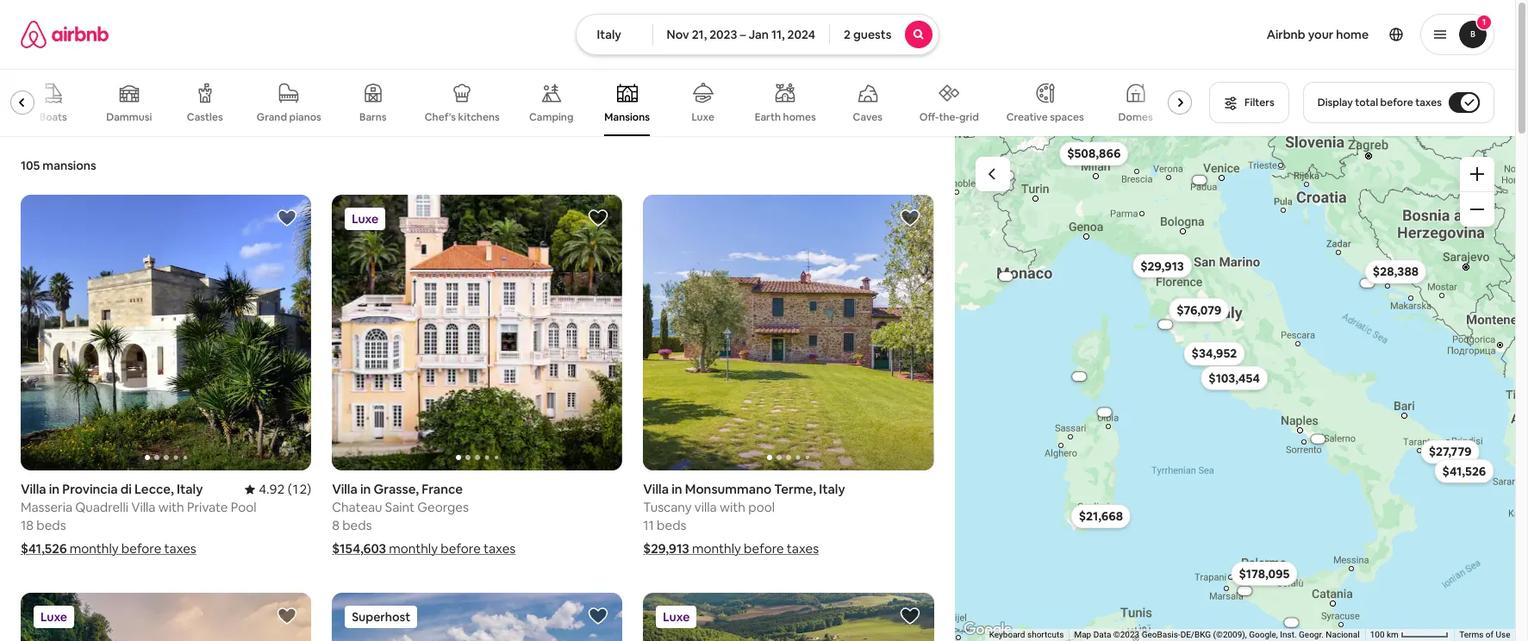 Task type: vqa. For each thing, say whether or not it's contained in the screenshot.
"149"
no



Task type: locate. For each thing, give the bounding box(es) containing it.
italy inside villa in provincia di lecce, italy masseria quadrelli villa with private pool 18 beds $41,526 monthly before taxes
[[177, 481, 203, 498]]

keyboard shortcuts
[[989, 630, 1064, 640]]

caves
[[853, 110, 883, 124]]

(©2009),
[[1213, 630, 1247, 640]]

add to wishlist: villa in monsummano terme, italy image
[[900, 208, 920, 228]]

homes
[[783, 110, 816, 124]]

$29,913 up "$154,603 $10,745"
[[1140, 258, 1184, 274]]

100 km button
[[1365, 629, 1454, 641]]

1 horizontal spatial italy
[[597, 27, 621, 42]]

off-the-grid
[[920, 110, 979, 124]]

0 vertical spatial $29,913
[[1140, 258, 1184, 274]]

villa up the "masseria"
[[21, 481, 46, 498]]

italy inside button
[[597, 27, 621, 42]]

$154,603 $10,745
[[996, 274, 1376, 286]]

$43,439 button
[[1062, 372, 1097, 381]]

8
[[332, 518, 340, 534]]

2 monthly from the left
[[389, 541, 438, 557]]

display
[[1318, 96, 1353, 109]]

villa inside villa in monsummano terme, italy tuscany villa with pool 11 beds $29,913 monthly before taxes
[[643, 481, 669, 498]]

1 horizontal spatial with
[[720, 499, 746, 516]]

1 horizontal spatial $29,913
[[1140, 258, 1184, 274]]

$87,429
[[1191, 177, 1208, 183]]

$41,526 inside button
[[1442, 463, 1486, 479]]

0 horizontal spatial $154,603
[[332, 541, 386, 557]]

1 monthly from the left
[[70, 541, 119, 557]]

with inside villa in monsummano terme, italy tuscany villa with pool 11 beds $29,913 monthly before taxes
[[720, 499, 746, 516]]

filters button
[[1210, 82, 1289, 123]]

1 horizontal spatial $41,526
[[1442, 463, 1486, 479]]

11
[[643, 518, 654, 534]]

$178,095
[[1239, 566, 1290, 582]]

0 horizontal spatial $29,913
[[643, 541, 690, 557]]

$482,890 button
[[990, 171, 1024, 180]]

italy
[[597, 27, 621, 42], [177, 481, 203, 498], [819, 481, 845, 498]]

in up chateau
[[360, 481, 371, 498]]

2 guests
[[844, 27, 892, 42]]

0 horizontal spatial with
[[158, 499, 184, 516]]

villa for villa in provincia di lecce, italy masseria quadrelli villa with private pool 18 beds $41,526 monthly before taxes
[[21, 481, 46, 498]]

villa inside villa in grasse, france chateau saint georges 8 beds $154,603 monthly before taxes
[[332, 481, 358, 498]]

$29,913 inside button
[[1140, 258, 1184, 274]]

nov 21, 2023 – jan 11, 2024
[[667, 27, 816, 42]]

zoom in image
[[1471, 167, 1484, 181]]

villa down lecce, at the left bottom of the page
[[131, 499, 156, 516]]

keyboard
[[989, 630, 1025, 640]]

beds down tuscany
[[657, 518, 687, 534]]

2 in from the left
[[360, 481, 371, 498]]

beds down chateau
[[342, 518, 372, 534]]

1 horizontal spatial $154,603
[[996, 274, 1016, 279]]

nov
[[667, 27, 689, 42]]

$28,388
[[1373, 264, 1419, 280]]

2 guests button
[[829, 14, 940, 55]]

$41,526
[[1442, 463, 1486, 479], [21, 541, 67, 557]]

$41,526 down $27,779
[[1442, 463, 1486, 479]]

villa
[[21, 481, 46, 498], [332, 481, 358, 498], [643, 481, 669, 498], [131, 499, 156, 516]]

inst.
[[1280, 630, 1297, 640]]

villa for villa in monsummano terme, italy tuscany villa with pool 11 beds $29,913 monthly before taxes
[[643, 481, 669, 498]]

beds down the "masseria"
[[36, 518, 66, 534]]

0 horizontal spatial monthly
[[70, 541, 119, 557]]

shortcuts
[[1027, 630, 1064, 640]]

0 horizontal spatial italy
[[177, 481, 203, 498]]

airbnb
[[1267, 27, 1306, 42]]

provincia
[[62, 481, 118, 498]]

$154,603 button
[[989, 272, 1023, 281]]

terms
[[1459, 630, 1484, 640]]

villa up chateau
[[332, 481, 358, 498]]

$508,866 button
[[1059, 142, 1129, 166]]

0 horizontal spatial beds
[[36, 518, 66, 534]]

add to wishlist: villa in bajagić, croatia image
[[588, 606, 609, 627]]

taxes
[[1416, 96, 1442, 109], [164, 541, 196, 557], [484, 541, 516, 557], [787, 541, 819, 557]]

beds inside villa in provincia di lecce, italy masseria quadrelli villa with private pool 18 beds $41,526 monthly before taxes
[[36, 518, 66, 534]]

before down pool
[[744, 541, 784, 557]]

1 horizontal spatial in
[[360, 481, 371, 498]]

$10,745 button
[[1350, 279, 1385, 288]]

map
[[1074, 630, 1091, 640]]

italy right "terme,"
[[819, 481, 845, 498]]

None search field
[[576, 14, 940, 55]]

creative
[[1007, 110, 1048, 124]]

before down georges at the left of the page
[[441, 541, 481, 557]]

kitchens
[[458, 110, 500, 124]]

monthly down saint
[[389, 541, 438, 557]]

1 vertical spatial $29,913
[[643, 541, 690, 557]]

4.92
[[259, 481, 285, 498]]

pool
[[748, 499, 775, 516]]

0 vertical spatial $41,526
[[1442, 463, 1486, 479]]

in inside villa in monsummano terme, italy tuscany villa with pool 11 beds $29,913 monthly before taxes
[[672, 481, 682, 498]]

georges
[[418, 499, 469, 516]]

$28,388 button
[[1365, 260, 1427, 284]]

$41,526 button
[[1435, 459, 1494, 483]]

$43,439 $32,588
[[1070, 374, 1114, 415]]

$178,095 button
[[1231, 562, 1298, 586]]

2 horizontal spatial monthly
[[692, 541, 741, 557]]

private
[[187, 499, 228, 516]]

italy left nov
[[597, 27, 621, 42]]

add to wishlist: villa in provincia di lecce, italy image
[[277, 208, 298, 228]]

in
[[49, 481, 60, 498], [360, 481, 371, 498], [672, 481, 682, 498]]

$10,745
[[1359, 281, 1376, 286]]

villa up tuscany
[[643, 481, 669, 498]]

0 vertical spatial $154,603
[[996, 274, 1016, 279]]

1 in from the left
[[49, 481, 60, 498]]

in inside villa in provincia di lecce, italy masseria quadrelli villa with private pool 18 beds $41,526 monthly before taxes
[[49, 481, 60, 498]]

2 with from the left
[[720, 499, 746, 516]]

2
[[844, 27, 851, 42]]

nacional
[[1326, 630, 1360, 640]]

2 horizontal spatial beds
[[657, 518, 687, 534]]

terme,
[[774, 481, 816, 498]]

de/bkg
[[1180, 630, 1211, 640]]

3 beds from the left
[[657, 518, 687, 534]]

in up the "masseria"
[[49, 481, 60, 498]]

2024
[[788, 27, 816, 42]]

21,
[[692, 27, 707, 42]]

2 horizontal spatial in
[[672, 481, 682, 498]]

in up tuscany
[[672, 481, 682, 498]]

$29,913 down 11
[[643, 541, 690, 557]]

2 beds from the left
[[342, 518, 372, 534]]

villa
[[695, 499, 717, 516]]

0 horizontal spatial in
[[49, 481, 60, 498]]

0 horizontal spatial $41,526
[[21, 541, 67, 557]]

$154,603 inside "$154,603 $10,745"
[[996, 274, 1016, 279]]

3 in from the left
[[672, 481, 682, 498]]

$81,238 button
[[1301, 435, 1336, 444]]

1 horizontal spatial beds
[[342, 518, 372, 534]]

1 vertical spatial $154,603
[[332, 541, 386, 557]]

$27,779
[[1429, 444, 1472, 460]]

3 monthly from the left
[[692, 541, 741, 557]]

monthly down quadrelli
[[70, 541, 119, 557]]

monthly
[[70, 541, 119, 557], [389, 541, 438, 557], [692, 541, 741, 557]]

1
[[1483, 16, 1486, 28]]

france
[[422, 481, 463, 498]]

$41,526 down 18
[[21, 541, 67, 557]]

1 with from the left
[[158, 499, 184, 516]]

2 horizontal spatial italy
[[819, 481, 845, 498]]

4.92 out of 5 average rating,  12 reviews image
[[245, 481, 311, 498]]

$128,949 $81,238
[[1281, 437, 1327, 626]]

terms of use
[[1459, 630, 1510, 640]]

masseria
[[21, 499, 72, 516]]

with down monsummano
[[720, 499, 746, 516]]

in inside villa in grasse, france chateau saint georges 8 beds $154,603 monthly before taxes
[[360, 481, 371, 498]]

italy up private
[[177, 481, 203, 498]]

castles
[[187, 110, 223, 124]]

1 horizontal spatial monthly
[[389, 541, 438, 557]]

monthly down villa
[[692, 541, 741, 557]]

before down quadrelli
[[121, 541, 161, 557]]

grand pianos
[[257, 110, 321, 124]]

group
[[0, 69, 1199, 136], [21, 195, 311, 471], [332, 195, 623, 471], [643, 195, 934, 471], [21, 593, 311, 641], [332, 593, 623, 641], [643, 593, 934, 641]]

zoom out image
[[1471, 203, 1484, 216]]

earth homes
[[755, 110, 816, 124]]

use
[[1496, 630, 1510, 640]]

taxes inside villa in monsummano terme, italy tuscany villa with pool 11 beds $29,913 monthly before taxes
[[787, 541, 819, 557]]

1 vertical spatial $41,526
[[21, 541, 67, 557]]

profile element
[[961, 0, 1495, 69]]

$128,949 button
[[1274, 619, 1309, 627]]

lecce,
[[135, 481, 174, 498]]

1 beds from the left
[[36, 518, 66, 534]]

$41,526 inside villa in provincia di lecce, italy masseria quadrelli villa with private pool 18 beds $41,526 monthly before taxes
[[21, 541, 67, 557]]

with down lecce, at the left bottom of the page
[[158, 499, 184, 516]]



Task type: describe. For each thing, give the bounding box(es) containing it.
with inside villa in provincia di lecce, italy masseria quadrelli villa with private pool 18 beds $41,526 monthly before taxes
[[158, 499, 184, 516]]

camping
[[529, 110, 574, 124]]

tuscany
[[643, 499, 692, 516]]

1 button
[[1421, 14, 1495, 55]]

$508,866
[[1067, 146, 1121, 162]]

villa for villa in grasse, france chateau saint georges 8 beds $154,603 monthly before taxes
[[332, 481, 358, 498]]

of
[[1486, 630, 1494, 640]]

chateau
[[332, 499, 382, 516]]

monthly inside villa in monsummano terme, italy tuscany villa with pool 11 beds $29,913 monthly before taxes
[[692, 541, 741, 557]]

$32,588 button
[[1087, 408, 1122, 417]]

dammusi
[[106, 110, 152, 124]]

$34,952 button
[[1184, 342, 1245, 366]]

geogr.
[[1299, 630, 1324, 640]]

taxes inside villa in provincia di lecce, italy masseria quadrelli villa with private pool 18 beds $41,526 monthly before taxes
[[164, 541, 196, 557]]

$34,952 $178,095
[[1192, 346, 1290, 582]]

$103,454 button
[[1201, 366, 1268, 390]]

$482,890
[[996, 173, 1018, 178]]

$21,668 button
[[1071, 505, 1131, 529]]

group containing off-the-grid
[[0, 69, 1199, 136]]

the-
[[939, 110, 960, 124]]

$29,913 inside villa in monsummano terme, italy tuscany villa with pool 11 beds $29,913 monthly before taxes
[[643, 541, 690, 557]]

terms of use link
[[1459, 630, 1510, 640]]

mansions
[[605, 110, 650, 124]]

before inside villa in provincia di lecce, italy masseria quadrelli villa with private pool 18 beds $41,526 monthly before taxes
[[121, 541, 161, 557]]

pianos
[[289, 110, 321, 124]]

$43,439
[[1070, 374, 1089, 380]]

barns
[[360, 110, 387, 124]]

$87,429 button
[[1182, 176, 1217, 184]]

luxe
[[692, 110, 715, 124]]

before right the total
[[1381, 96, 1413, 109]]

google map
showing 20 stays. region
[[955, 136, 1515, 641]]

4.92 (12)
[[259, 481, 311, 498]]

jan
[[749, 27, 769, 42]]

$128,949
[[1281, 620, 1302, 626]]

villa in grasse, france chateau saint georges 8 beds $154,603 monthly before taxes
[[332, 481, 516, 557]]

18
[[21, 518, 34, 534]]

mansions
[[43, 158, 96, 173]]

in for provincia
[[49, 481, 60, 498]]

di
[[121, 481, 132, 498]]

$76,079 button
[[1169, 298, 1229, 322]]

before inside villa in monsummano terme, italy tuscany villa with pool 11 beds $29,913 monthly before taxes
[[744, 541, 784, 557]]

$81,238
[[1309, 437, 1327, 442]]

$154,603 inside villa in grasse, france chateau saint georges 8 beds $154,603 monthly before taxes
[[332, 541, 386, 557]]

grid
[[960, 110, 979, 124]]

add to wishlist: villa in grasse, france image
[[588, 208, 609, 228]]

saint
[[385, 499, 415, 516]]

geobasis-
[[1142, 630, 1180, 640]]

map data ©2023 geobasis-de/bkg (©2009), google, inst. geogr. nacional
[[1074, 630, 1360, 640]]

105
[[21, 158, 40, 173]]

$76,079
[[1177, 302, 1222, 318]]

monthly inside villa in grasse, france chateau saint georges 8 beds $154,603 monthly before taxes
[[389, 541, 438, 557]]

monthly inside villa in provincia di lecce, italy masseria quadrelli villa with private pool 18 beds $41,526 monthly before taxes
[[70, 541, 119, 557]]

km
[[1387, 630, 1399, 640]]

off-
[[920, 110, 939, 124]]

none search field containing italy
[[576, 14, 940, 55]]

airbnb your home link
[[1257, 16, 1379, 53]]

nov 21, 2023 – jan 11, 2024 button
[[652, 14, 830, 55]]

your
[[1308, 27, 1334, 42]]

add to wishlist: villa in montepulciano, italy image
[[900, 606, 920, 627]]

italy inside villa in monsummano terme, italy tuscany villa with pool 11 beds $29,913 monthly before taxes
[[819, 481, 845, 498]]

–
[[740, 27, 746, 42]]

11,
[[771, 27, 785, 42]]

before inside villa in grasse, france chateau saint georges 8 beds $154,603 monthly before taxes
[[441, 541, 481, 557]]

google,
[[1249, 630, 1278, 640]]

boats
[[39, 110, 67, 124]]

$29,913 button
[[1133, 254, 1192, 278]]

in for grasse,
[[360, 481, 371, 498]]

grand
[[257, 110, 287, 124]]

display total before taxes
[[1318, 96, 1442, 109]]

home
[[1336, 27, 1369, 42]]

filters
[[1245, 96, 1275, 109]]

beds inside villa in monsummano terme, italy tuscany villa with pool 11 beds $29,913 monthly before taxes
[[657, 518, 687, 534]]

taxes inside villa in grasse, france chateau saint georges 8 beds $154,603 monthly before taxes
[[484, 541, 516, 557]]

2023
[[710, 27, 737, 42]]

beds inside villa in grasse, france chateau saint georges 8 beds $154,603 monthly before taxes
[[342, 518, 372, 534]]

monsummano
[[685, 481, 772, 498]]

in for monsummano
[[672, 481, 682, 498]]

data
[[1093, 630, 1111, 640]]

105 mansions
[[21, 158, 96, 173]]

villa in monsummano terme, italy tuscany villa with pool 11 beds $29,913 monthly before taxes
[[643, 481, 845, 557]]

domes
[[1119, 110, 1153, 124]]

$103,454
[[1209, 371, 1260, 386]]

earth
[[755, 110, 781, 124]]

$32,588
[[1095, 410, 1114, 415]]

100
[[1370, 630, 1385, 640]]

guests
[[853, 27, 892, 42]]

pool
[[231, 499, 256, 516]]

google image
[[959, 619, 1016, 641]]

$34,952
[[1192, 346, 1237, 362]]

airbnb your home
[[1267, 27, 1369, 42]]

$27,779 button
[[1421, 440, 1480, 464]]

$25,421 button
[[1228, 587, 1262, 596]]

italy button
[[576, 14, 653, 55]]

add to wishlist: villa in como, italy image
[[277, 606, 298, 627]]

keyboard shortcuts button
[[989, 629, 1064, 641]]



